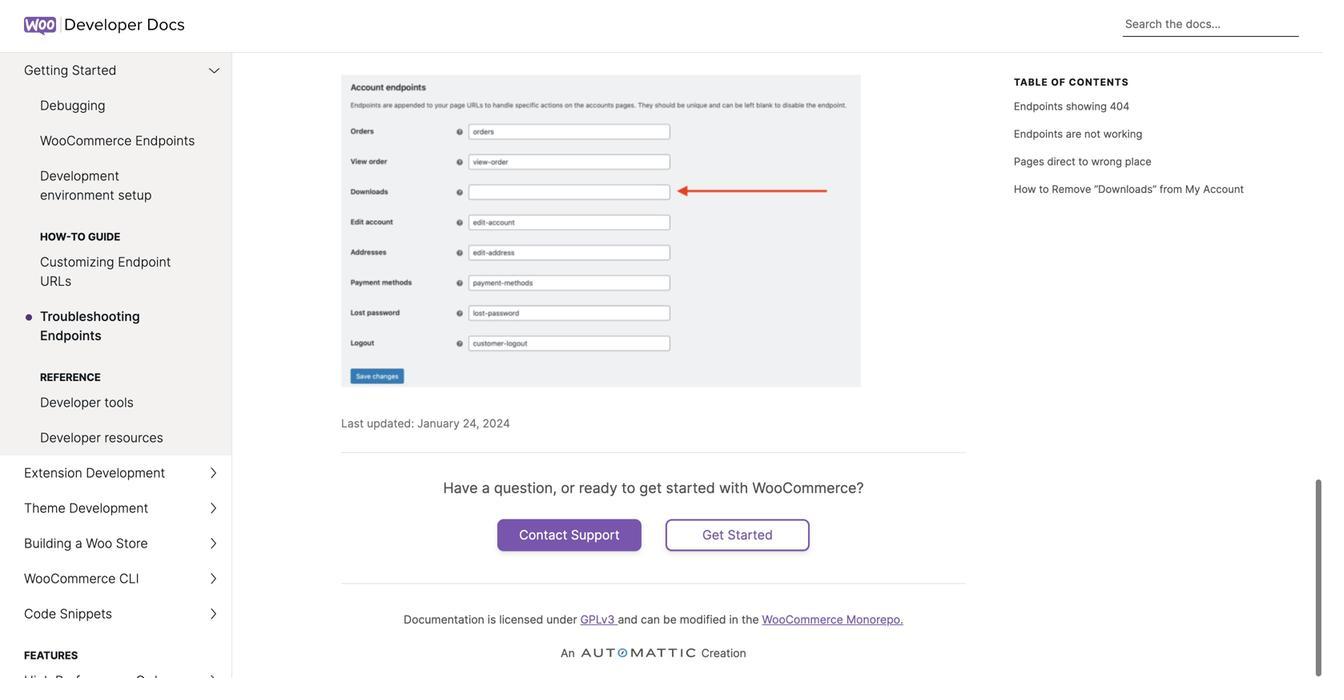 Task type: describe. For each thing, give the bounding box(es) containing it.
not
[[1085, 128, 1101, 140]]

how-to guide link
[[0, 213, 232, 245]]

woocommerce cli link
[[0, 562, 232, 597]]

woocommerce cli
[[24, 571, 139, 587]]

table of contents
[[1014, 77, 1129, 88]]

customizing endpoint urls
[[40, 254, 171, 289]]

endpoints are not working
[[1014, 128, 1143, 140]]

search search field
[[1123, 12, 1299, 37]]

or
[[561, 480, 575, 497]]

troubleshooting
[[40, 309, 140, 324]]

endpoint
[[118, 254, 171, 270]]

woocommerce endpoints
[[40, 133, 195, 149]]

woocommerce for woocommerce endpoints
[[40, 133, 132, 149]]

remove
[[1052, 183, 1091, 195]]

woo
[[86, 536, 112, 552]]

reference
[[40, 371, 101, 384]]

environment
[[40, 187, 114, 203]]

2 vertical spatial woocommerce
[[762, 613, 843, 627]]

be
[[663, 613, 677, 627]]

theme
[[24, 501, 65, 516]]

ready
[[579, 480, 618, 497]]

how
[[1014, 183, 1036, 195]]

account
[[1203, 183, 1244, 195]]

reference link
[[0, 354, 232, 385]]

are
[[1066, 128, 1082, 140]]

question,
[[494, 480, 557, 497]]

contact support link
[[497, 520, 642, 552]]

building
[[24, 536, 72, 552]]

features link
[[0, 632, 232, 664]]

with
[[719, 480, 748, 497]]

is
[[488, 613, 496, 627]]

endpoints showing 404 link
[[1014, 92, 1246, 120]]

1 vertical spatial and
[[618, 613, 638, 627]]

features
[[24, 650, 78, 662]]

january
[[417, 417, 460, 431]]

started for getting started
[[72, 62, 116, 78]]

how-
[[40, 231, 71, 243]]

modified
[[680, 613, 726, 627]]

field.
[[656, 36, 687, 53]]

get started link
[[666, 520, 810, 552]]

and inside troubleshooting woocommerce endpoints element
[[412, 36, 436, 53]]

how-to guide
[[40, 231, 120, 243]]

contents
[[1069, 77, 1129, 88]]

developer for developer resources
[[40, 430, 101, 446]]

get
[[640, 480, 662, 497]]

2 horizontal spatial to
[[1079, 155, 1089, 168]]

extension development link
[[0, 456, 232, 491]]

pages direct to wrong place link
[[1014, 148, 1246, 175]]

troubleshooting endpoints
[[40, 309, 140, 344]]

wrong
[[1091, 155, 1122, 168]]

contact
[[519, 528, 567, 543]]

1 horizontal spatial the
[[742, 613, 759, 627]]

from
[[1160, 183, 1183, 195]]

development for theme
[[69, 501, 148, 516]]

to inside 'link'
[[1039, 183, 1049, 195]]

last
[[341, 417, 364, 431]]

2024
[[483, 417, 510, 431]]

licensed
[[499, 613, 543, 627]]

place
[[1125, 155, 1152, 168]]

store
[[116, 536, 148, 552]]

my
[[1185, 183, 1201, 195]]

troubleshooting endpoints link
[[0, 299, 232, 354]]

woocommerce endpoints link
[[0, 123, 232, 159]]

cli
[[119, 571, 139, 587]]

troubleshooting woocommerce endpoints element
[[341, 0, 966, 453]]

theme development link
[[0, 491, 232, 526]]

code
[[24, 606, 56, 622]]

endpoints inside endpoints showing 404 link
[[1014, 100, 1063, 112]]

documentation
[[404, 613, 485, 627]]

a for building
[[75, 536, 82, 552]]

developer resources
[[40, 430, 163, 446]]

support
[[571, 528, 620, 543]]

the inside troubleshooting woocommerce endpoints element
[[495, 36, 516, 53]]



Task type: locate. For each thing, give the bounding box(es) containing it.
development inside theme development link
[[69, 501, 148, 516]]

0 vertical spatial the
[[495, 36, 516, 53]]

an
[[561, 647, 578, 661]]

a
[[482, 480, 490, 497], [75, 536, 82, 552]]

development down resources at the bottom of page
[[86, 465, 165, 481]]

developer for developer tools
[[40, 395, 101, 411]]

get started
[[703, 528, 773, 543]]

documentation is licensed under gplv3 and can be modified in the woocommerce monorepo.
[[404, 613, 904, 627]]

0 vertical spatial a
[[482, 480, 490, 497]]

0 horizontal spatial and
[[412, 36, 436, 53]]

developer inside developer tools link
[[40, 395, 101, 411]]

developer inside developer resources link
[[40, 430, 101, 446]]

endpoints down table
[[1014, 100, 1063, 112]]

0 horizontal spatial a
[[75, 536, 82, 552]]

theme development
[[24, 501, 148, 516]]

and clearing the downloads endpoint field.
[[408, 36, 687, 53]]

development for extension
[[86, 465, 165, 481]]

woocommerce up code snippets
[[24, 571, 116, 587]]

showing
[[1066, 100, 1107, 112]]

contact support
[[519, 528, 620, 543]]

debugging
[[40, 98, 105, 113]]

resources
[[104, 430, 163, 446]]

0 vertical spatial started
[[72, 62, 116, 78]]

1 vertical spatial development
[[86, 465, 165, 481]]

to
[[1079, 155, 1089, 168], [1039, 183, 1049, 195], [622, 480, 636, 497]]

and
[[412, 36, 436, 53], [618, 613, 638, 627]]

building a woo store link
[[0, 526, 232, 562]]

0 vertical spatial development
[[40, 168, 119, 184]]

development environment setup
[[40, 168, 152, 203]]

woocommerce?
[[752, 480, 864, 497]]

developer tools
[[40, 395, 134, 411]]

endpoints inside the troubleshooting endpoints
[[40, 328, 101, 344]]

1 developer from the top
[[40, 395, 101, 411]]

the right clearing
[[495, 36, 516, 53]]

in
[[729, 613, 739, 627]]

1 vertical spatial a
[[75, 536, 82, 552]]

started for get started
[[728, 528, 773, 543]]

0 horizontal spatial the
[[495, 36, 516, 53]]

developer down reference
[[40, 395, 101, 411]]

started
[[666, 480, 715, 497]]

a right have
[[482, 480, 490, 497]]

started up debugging
[[72, 62, 116, 78]]

endpoints up pages
[[1014, 128, 1063, 140]]

endpoints down troubleshooting
[[40, 328, 101, 344]]

under
[[547, 613, 577, 627]]

endpoint
[[595, 36, 652, 53]]

getting started
[[24, 62, 116, 78]]

to right direct
[[1079, 155, 1089, 168]]

developer down developer tools
[[40, 430, 101, 446]]

and left clearing
[[412, 36, 436, 53]]

1 horizontal spatial to
[[1039, 183, 1049, 195]]

get
[[703, 528, 724, 543]]

extension
[[24, 465, 82, 481]]

have a question, or ready to get started with woocommerce?
[[443, 480, 864, 497]]

woocommerce for woocommerce cli
[[24, 571, 116, 587]]

getting started link
[[0, 53, 232, 88]]

development inside development environment setup
[[40, 168, 119, 184]]

None search field
[[1123, 12, 1299, 37]]

development up environment
[[40, 168, 119, 184]]

endpoints down debugging link at the left top
[[135, 133, 195, 149]]

customizing endpoint urls link
[[0, 245, 232, 299]]

debugging link
[[0, 88, 232, 123]]

endpoints inside the woocommerce endpoints link
[[135, 133, 195, 149]]

of
[[1051, 77, 1066, 88]]

urls
[[40, 274, 71, 289]]

how to remove "downloads" from my account link
[[1014, 175, 1246, 203]]

can
[[641, 613, 660, 627]]

updated:
[[367, 417, 414, 431]]

clearing
[[440, 36, 491, 53]]

last updated: january 24, 2024
[[341, 417, 510, 431]]

development down extension development link
[[69, 501, 148, 516]]

1 vertical spatial the
[[742, 613, 759, 627]]

creation
[[698, 647, 746, 661]]

getting
[[24, 62, 68, 78]]

2 developer from the top
[[40, 430, 101, 446]]

0 horizontal spatial to
[[622, 480, 636, 497]]

building a woo store
[[24, 536, 148, 552]]

pages direct to wrong place
[[1014, 155, 1152, 168]]

code snippets
[[24, 606, 112, 622]]

404
[[1110, 100, 1130, 112]]

woocommerce monorepo. link
[[762, 613, 904, 627]]

monorepo.
[[846, 613, 904, 627]]

development environment setup link
[[0, 159, 232, 213]]

have
[[443, 480, 478, 497]]

2 vertical spatial to
[[622, 480, 636, 497]]

developer resources link
[[0, 421, 232, 456]]

endpoints showing 404
[[1014, 100, 1130, 112]]

started
[[72, 62, 116, 78], [728, 528, 773, 543]]

1 horizontal spatial started
[[728, 528, 773, 543]]

endpoints
[[1014, 100, 1063, 112], [1014, 128, 1063, 140], [135, 133, 195, 149], [40, 328, 101, 344]]

1 horizontal spatial and
[[618, 613, 638, 627]]

downloads
[[520, 36, 591, 53]]

working
[[1104, 128, 1143, 140]]

tools
[[104, 395, 134, 411]]

woocommerce down debugging
[[40, 133, 132, 149]]

the
[[495, 36, 516, 53], [742, 613, 759, 627]]

the right the in
[[742, 613, 759, 627]]

woocommerce right the in
[[762, 613, 843, 627]]

a inside "link"
[[75, 536, 82, 552]]

1 vertical spatial developer
[[40, 430, 101, 446]]

to right how
[[1039, 183, 1049, 195]]

account endpoints image
[[341, 75, 861, 387]]

0 horizontal spatial started
[[72, 62, 116, 78]]

0 vertical spatial developer
[[40, 395, 101, 411]]

a for have
[[482, 480, 490, 497]]

pages
[[1014, 155, 1044, 168]]

2 vertical spatial development
[[69, 501, 148, 516]]

woocommerce
[[40, 133, 132, 149], [24, 571, 116, 587], [762, 613, 843, 627]]

direct
[[1047, 155, 1076, 168]]

and left "can"
[[618, 613, 638, 627]]

endpoints are not working link
[[1014, 120, 1246, 148]]

how to remove "downloads" from my account
[[1014, 183, 1244, 195]]

table of contents element
[[1014, 77, 1246, 203]]

0 vertical spatial woocommerce
[[40, 133, 132, 149]]

developer tools link
[[0, 385, 232, 421]]

development
[[40, 168, 119, 184], [86, 465, 165, 481], [69, 501, 148, 516]]

0 vertical spatial and
[[412, 36, 436, 53]]

1 vertical spatial started
[[728, 528, 773, 543]]

1 vertical spatial woocommerce
[[24, 571, 116, 587]]

guide
[[88, 231, 120, 243]]

to
[[71, 231, 86, 243]]

24,
[[463, 417, 480, 431]]

0 vertical spatial to
[[1079, 155, 1089, 168]]

"downloads"
[[1094, 183, 1157, 195]]

started right get
[[728, 528, 773, 543]]

table
[[1014, 77, 1048, 88]]

1 horizontal spatial a
[[482, 480, 490, 497]]

snippets
[[60, 606, 112, 622]]

a left woo
[[75, 536, 82, 552]]

gplv3 link
[[580, 613, 618, 627]]

development inside extension development link
[[86, 465, 165, 481]]

1 vertical spatial to
[[1039, 183, 1049, 195]]

extension development
[[24, 465, 165, 481]]

gplv3
[[580, 613, 615, 627]]

code snippets link
[[0, 597, 232, 632]]

setup
[[118, 187, 152, 203]]

to left get
[[622, 480, 636, 497]]



Task type: vqa. For each thing, say whether or not it's contained in the screenshot.
Debugging link
yes



